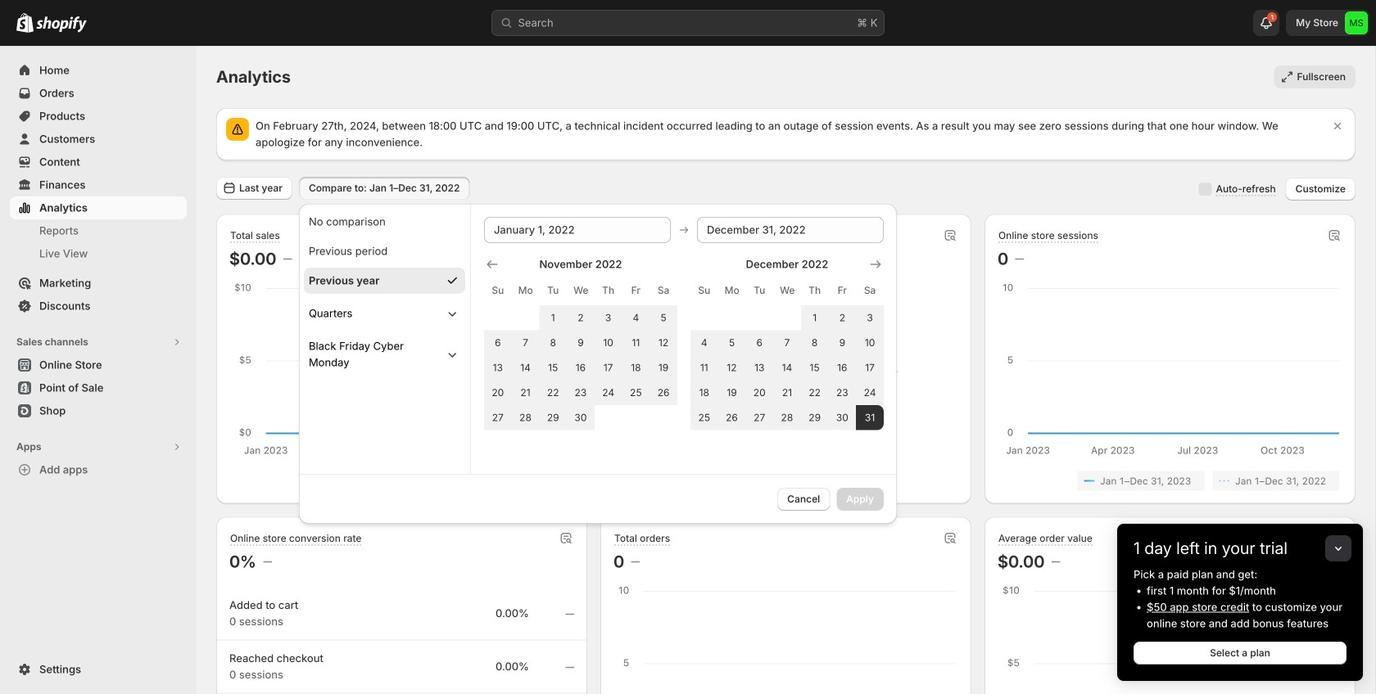 Task type: describe. For each thing, give the bounding box(es) containing it.
YYYY-MM-DD text field
[[484, 217, 671, 243]]

1 grid from the left
[[484, 256, 678, 431]]

tuesday element for sunday "element" related to 1st grid from the right
[[746, 276, 774, 306]]

friday element for 1st grid from the left the saturday 'element'
[[622, 276, 650, 306]]

YYYY-MM-DD text field
[[697, 217, 884, 243]]

wednesday element for the 'tuesday' element corresponding to sunday "element" related to 1st grid from the right
[[774, 276, 801, 306]]

2 list from the left
[[1001, 472, 1340, 491]]

saturday element for 1st grid from the right
[[856, 276, 884, 306]]



Task type: vqa. For each thing, say whether or not it's contained in the screenshot.
1st Sunday Element from the right
yes



Task type: locate. For each thing, give the bounding box(es) containing it.
tuesday element
[[539, 276, 567, 306], [746, 276, 774, 306]]

0 horizontal spatial tuesday element
[[539, 276, 567, 306]]

1 wednesday element from the left
[[567, 276, 595, 306]]

1 horizontal spatial list
[[1001, 472, 1340, 491]]

0 horizontal spatial saturday element
[[650, 276, 678, 306]]

wednesday element for sunday "element" corresponding to 1st grid from the left's the 'tuesday' element
[[567, 276, 595, 306]]

1 horizontal spatial monday element
[[718, 276, 746, 306]]

monday element for sunday "element" related to 1st grid from the right
[[718, 276, 746, 306]]

0 horizontal spatial sunday element
[[484, 276, 512, 306]]

0 horizontal spatial wednesday element
[[567, 276, 595, 306]]

1 monday element from the left
[[512, 276, 539, 306]]

2 wednesday element from the left
[[774, 276, 801, 306]]

wednesday element
[[567, 276, 595, 306], [774, 276, 801, 306]]

0 horizontal spatial monday element
[[512, 276, 539, 306]]

2 thursday element from the left
[[801, 276, 829, 306]]

thursday element
[[595, 276, 622, 306], [801, 276, 829, 306]]

thursday element down yyyy-mm-dd text field
[[801, 276, 829, 306]]

saturday element for 1st grid from the left
[[650, 276, 678, 306]]

saturday element
[[650, 276, 678, 306], [856, 276, 884, 306]]

2 grid from the left
[[691, 256, 884, 431]]

0 horizontal spatial list
[[233, 472, 571, 491]]

tuesday element down yyyy-mm-dd text box
[[539, 276, 567, 306]]

1 saturday element from the left
[[650, 276, 678, 306]]

tuesday element down yyyy-mm-dd text field
[[746, 276, 774, 306]]

monday element for sunday "element" corresponding to 1st grid from the left
[[512, 276, 539, 306]]

1 tuesday element from the left
[[539, 276, 567, 306]]

2 sunday element from the left
[[691, 276, 718, 306]]

wednesday element down yyyy-mm-dd text box
[[567, 276, 595, 306]]

1 horizontal spatial tuesday element
[[746, 276, 774, 306]]

0 horizontal spatial thursday element
[[595, 276, 622, 306]]

1 horizontal spatial thursday element
[[801, 276, 829, 306]]

sunday element
[[484, 276, 512, 306], [691, 276, 718, 306]]

2 tuesday element from the left
[[746, 276, 774, 306]]

2 saturday element from the left
[[856, 276, 884, 306]]

2 monday element from the left
[[718, 276, 746, 306]]

0 horizontal spatial grid
[[484, 256, 678, 431]]

1 thursday element from the left
[[595, 276, 622, 306]]

my store image
[[1345, 11, 1368, 34]]

1 sunday element from the left
[[484, 276, 512, 306]]

1 horizontal spatial sunday element
[[691, 276, 718, 306]]

1 friday element from the left
[[622, 276, 650, 306]]

thursday element down yyyy-mm-dd text box
[[595, 276, 622, 306]]

1 horizontal spatial grid
[[691, 256, 884, 431]]

friday element
[[622, 276, 650, 306], [829, 276, 856, 306]]

list
[[233, 472, 571, 491], [1001, 472, 1340, 491]]

1 horizontal spatial wednesday element
[[774, 276, 801, 306]]

2 friday element from the left
[[829, 276, 856, 306]]

wednesday element down yyyy-mm-dd text field
[[774, 276, 801, 306]]

1 horizontal spatial friday element
[[829, 276, 856, 306]]

friday element for 1st grid from the right the saturday 'element'
[[829, 276, 856, 306]]

grid
[[484, 256, 678, 431], [691, 256, 884, 431]]

0 horizontal spatial friday element
[[622, 276, 650, 306]]

1 horizontal spatial saturday element
[[856, 276, 884, 306]]

shopify image
[[36, 16, 87, 33]]

sunday element for 1st grid from the right
[[691, 276, 718, 306]]

monday element
[[512, 276, 539, 306], [718, 276, 746, 306]]

shopify image
[[16, 13, 34, 33]]

tuesday element for sunday "element" corresponding to 1st grid from the left
[[539, 276, 567, 306]]

sunday element for 1st grid from the left
[[484, 276, 512, 306]]

1 list from the left
[[233, 472, 571, 491]]



